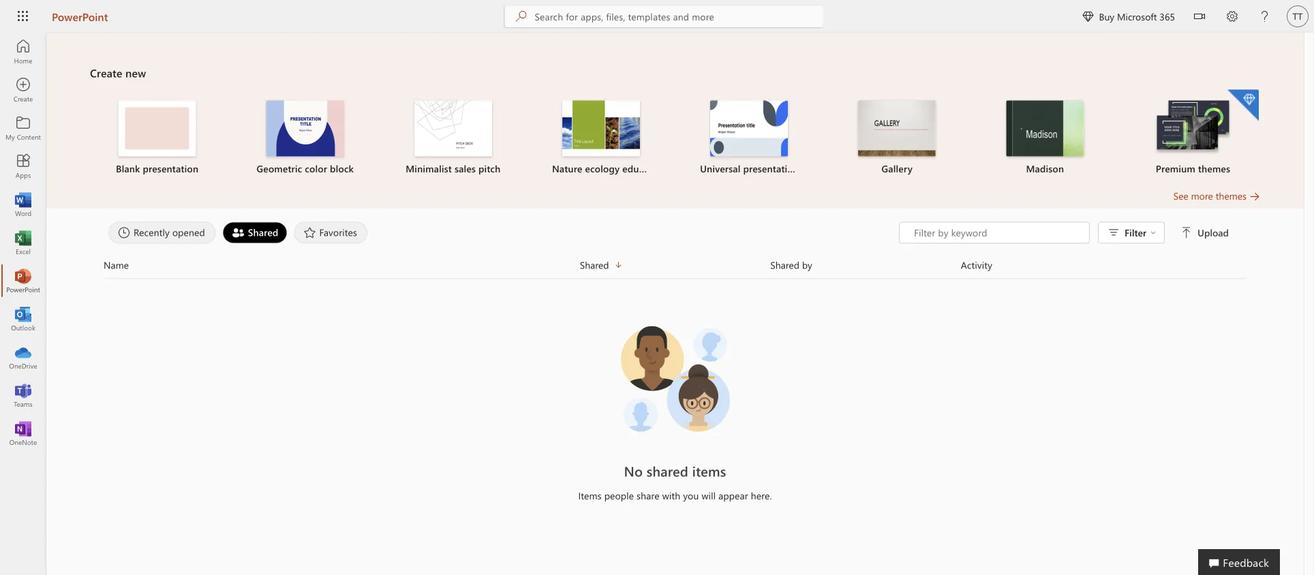 Task type: describe. For each thing, give the bounding box(es) containing it.
none search field inside powerpoint banner
[[505, 5, 824, 27]]

gallery image
[[859, 101, 937, 157]]

minimalist
[[406, 162, 452, 175]]

will
[[702, 490, 716, 502]]

onenote image
[[16, 427, 30, 441]]


[[1151, 230, 1157, 236]]

activity
[[961, 259, 993, 271]]

minimalist sales pitch image
[[415, 101, 492, 157]]

tt
[[1293, 11, 1304, 21]]

no shared items status
[[390, 462, 961, 481]]

recently opened tab
[[105, 222, 219, 244]]

create new
[[90, 65, 146, 80]]

no shared items
[[624, 462, 727, 480]]

row inside no shared items main content
[[104, 257, 1247, 279]]

my content image
[[16, 121, 30, 135]]

presentation for universal presentation
[[744, 162, 799, 175]]

you
[[684, 490, 699, 502]]

items people share with you will appear here. status
[[390, 489, 961, 503]]

premium themes image
[[1155, 101, 1233, 155]]

name
[[104, 259, 129, 271]]

tt button
[[1282, 0, 1315, 33]]

favorites
[[319, 226, 357, 239]]

see
[[1174, 190, 1189, 202]]

upload
[[1198, 226, 1230, 239]]

pitch
[[479, 162, 501, 175]]

tab list inside no shared items main content
[[105, 222, 900, 244]]

feedback
[[1224, 555, 1270, 570]]

geometric color block element
[[239, 101, 371, 176]]

shared for shared by
[[771, 259, 800, 271]]

blank presentation
[[116, 162, 199, 175]]

items people share with you will appear here.
[[579, 490, 772, 502]]

items
[[579, 490, 602, 502]]

 buy microsoft 365
[[1083, 10, 1176, 23]]

365
[[1160, 10, 1176, 23]]

recently opened element
[[108, 222, 216, 244]]

recently opened
[[134, 226, 205, 239]]

blank presentation element
[[91, 101, 223, 176]]

shared for shared 'button'
[[580, 259, 609, 271]]


[[1182, 227, 1193, 238]]

empty state icon image
[[614, 317, 737, 440]]

shared inside shared element
[[248, 226, 279, 239]]

onedrive image
[[16, 351, 30, 364]]

shared by
[[771, 259, 813, 271]]

presentation for blank presentation
[[143, 162, 199, 175]]

gallery
[[882, 162, 913, 175]]

teams image
[[16, 389, 30, 402]]

create image
[[16, 83, 30, 97]]

people
[[605, 490, 634, 502]]

list inside no shared items main content
[[90, 88, 1261, 189]]

nature ecology education photo presentation element
[[536, 101, 667, 176]]

Filter by keyword text field
[[913, 226, 1083, 240]]

powerpoint banner
[[0, 0, 1315, 35]]

madison element
[[980, 101, 1112, 176]]

 upload
[[1182, 226, 1230, 239]]

Search box. Suggestions appear as you type. search field
[[535, 5, 824, 27]]

powerpoint
[[52, 9, 108, 24]]

recently
[[134, 226, 170, 239]]

 button
[[1184, 0, 1217, 35]]

madison image
[[1007, 101, 1085, 157]]

universal presentation image
[[711, 101, 788, 157]]



Task type: locate. For each thing, give the bounding box(es) containing it.
universal presentation element
[[684, 101, 815, 176]]


[[1195, 11, 1206, 22]]

status containing filter
[[900, 222, 1232, 244]]

appear
[[719, 490, 749, 502]]

2 horizontal spatial shared
[[771, 259, 800, 271]]

themes
[[1199, 162, 1231, 175], [1216, 190, 1247, 202]]

activity, column 4 of 4 column header
[[961, 257, 1247, 273]]

status
[[900, 222, 1232, 244]]

shared button
[[580, 257, 771, 273]]

1 presentation from the left
[[143, 162, 199, 175]]

block
[[330, 162, 354, 175]]

home image
[[16, 45, 30, 59]]

sales
[[455, 162, 476, 175]]

blank
[[116, 162, 140, 175]]

premium templates diamond image
[[1228, 90, 1260, 121]]

color
[[305, 162, 327, 175]]

word image
[[16, 198, 30, 211]]

status inside no shared items main content
[[900, 222, 1232, 244]]

opened
[[172, 226, 205, 239]]

geometric color block image
[[266, 101, 344, 157]]

here.
[[751, 490, 772, 502]]

favorites tab
[[291, 222, 371, 244]]

no shared items main content
[[46, 33, 1305, 517]]

by
[[803, 259, 813, 271]]

minimalist sales pitch
[[406, 162, 501, 175]]


[[1083, 11, 1094, 22]]

navigation
[[0, 33, 46, 453]]

themes up see more themes button
[[1199, 162, 1231, 175]]

favorites element
[[294, 222, 368, 244]]

powerpoint image
[[16, 274, 30, 288]]

themes inside button
[[1216, 190, 1247, 202]]

universal
[[700, 162, 741, 175]]

presentation down universal presentation image
[[744, 162, 799, 175]]

1 vertical spatial themes
[[1216, 190, 1247, 202]]

shared tab
[[219, 222, 291, 244]]

list containing blank presentation
[[90, 88, 1261, 189]]

create
[[90, 65, 122, 80]]

name button
[[104, 257, 580, 273]]

geometric color block
[[257, 162, 354, 175]]

0 vertical spatial themes
[[1199, 162, 1231, 175]]

geometric
[[257, 162, 302, 175]]

buy
[[1100, 10, 1115, 23]]

themes right more
[[1216, 190, 1247, 202]]

excel image
[[16, 236, 30, 250]]

microsoft
[[1118, 10, 1158, 23]]

nature ecology education photo presentation image
[[563, 101, 640, 157]]

outlook image
[[16, 312, 30, 326]]

madison
[[1027, 162, 1065, 175]]

premium themes
[[1157, 162, 1231, 175]]

new
[[125, 65, 146, 80]]

1 horizontal spatial shared
[[580, 259, 609, 271]]

row
[[104, 257, 1247, 279]]

shared
[[647, 462, 689, 480]]

presentation
[[143, 162, 199, 175], [744, 162, 799, 175]]

shared by button
[[771, 257, 961, 273]]

row containing name
[[104, 257, 1247, 279]]

with
[[663, 490, 681, 502]]

shared inside 'shared by' button
[[771, 259, 800, 271]]

no
[[624, 462, 643, 480]]

list
[[90, 88, 1261, 189]]

filter
[[1125, 226, 1147, 239]]

tab list containing recently opened
[[105, 222, 900, 244]]

shared
[[248, 226, 279, 239], [580, 259, 609, 271], [771, 259, 800, 271]]

0 horizontal spatial shared
[[248, 226, 279, 239]]

0 horizontal spatial presentation
[[143, 162, 199, 175]]

shared element
[[223, 222, 287, 244]]

universal presentation
[[700, 162, 799, 175]]

premium themes element
[[1128, 90, 1260, 176]]

share
[[637, 490, 660, 502]]

2 presentation from the left
[[744, 162, 799, 175]]

presentation right blank
[[143, 162, 199, 175]]

None search field
[[505, 5, 824, 27]]

feedback button
[[1199, 550, 1281, 576]]

tab list
[[105, 222, 900, 244]]

more
[[1192, 190, 1214, 202]]

premium
[[1157, 162, 1196, 175]]

gallery element
[[832, 101, 964, 176]]

see more themes
[[1174, 190, 1247, 202]]

apps image
[[16, 160, 30, 173]]

see more themes button
[[1174, 189, 1261, 203]]

filter 
[[1125, 226, 1157, 239]]

minimalist sales pitch element
[[388, 101, 519, 176]]

1 horizontal spatial presentation
[[744, 162, 799, 175]]

shared inside shared 'button'
[[580, 259, 609, 271]]

items
[[693, 462, 727, 480]]



Task type: vqa. For each thing, say whether or not it's contained in the screenshot.
Stylish teaching cover letter image
no



